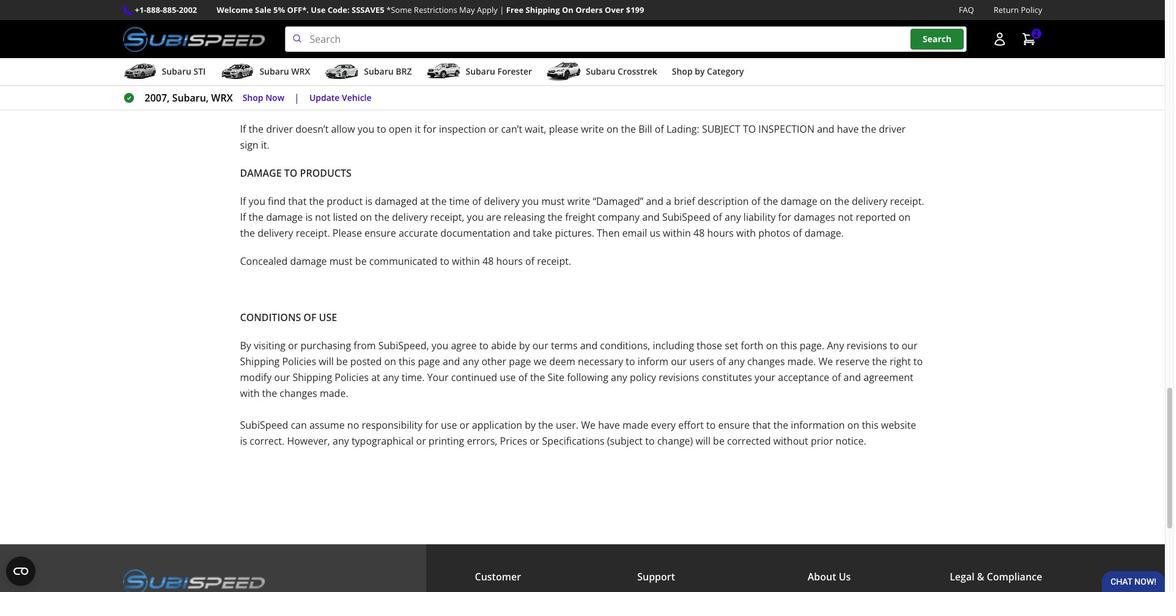 Task type: describe. For each thing, give the bounding box(es) containing it.
shop for shop by category
[[672, 66, 693, 77]]

driver inside if the containers in your shipment show visible signs of damage, open them immediately to check the contents, and ask the driver to inspect the contents with you. then, write a precise description of the damage on both your copy and the freight company's copy of the delivery receipt.
[[803, 78, 830, 92]]

inform
[[638, 355, 668, 368]]

with inside if you find that the product is damaged at the time of delivery you must write "damaged" and a brief description of the damage on the delivery receipt. if the damage is not listed on the delivery receipt, you are releasing the freight company and subispeed of any liability for damages not reported on the delivery receipt. please ensure accurate documentation and take pictures. then email us within 48 hours with photos of damage.
[[736, 226, 756, 240]]

receipt. down take
[[537, 254, 571, 268]]

damage to products
[[240, 166, 352, 180]]

1 horizontal spatial |
[[500, 4, 504, 15]]

sign
[[240, 138, 258, 152]]

and down releasing
[[513, 226, 530, 240]]

update vehicle button
[[309, 91, 372, 105]]

for inside if you find that the product is damaged at the time of delivery you must write "damaged" and a brief description of the damage on the delivery receipt. if the damage is not listed on the delivery receipt, you are releasing the freight company and subispeed of any liability for damages not reported on the delivery receipt. please ensure accurate documentation and take pictures. then email us within 48 hours with photos of damage.
[[778, 210, 791, 224]]

if the containers in your shipment show visible signs of damage, open them immediately to check the contents, and ask the driver to inspect the contents with you. then, write a precise description of the damage on both your copy and the freight company's copy of the delivery receipt.
[[240, 78, 895, 108]]

can for subispeed
[[291, 418, 307, 432]]

1 not from the left
[[315, 210, 330, 224]]

immediately
[[586, 78, 643, 92]]

code:
[[328, 4, 350, 15]]

1 vertical spatial revisions
[[659, 371, 699, 384]]

1 vertical spatial hours
[[496, 254, 523, 268]]

our up right
[[902, 339, 918, 352]]

from subispeed,
[[354, 339, 429, 352]]

company
[[598, 210, 640, 224]]

1 subispeed logo image from the top
[[123, 26, 265, 52]]

subaru for subaru wrx
[[260, 66, 289, 77]]

on right forth
[[766, 339, 778, 352]]

subaru sti button
[[123, 61, 206, 85]]

will inside by visiting or purchasing from subispeed, you agree to abide by our terms and conditions, including those set forth on this page. any revisions to our shipping policies will be posted on this page and any other page we deem necessary to inform our users of any changes made. we reserve the right to modify our shipping policies at any time. your continued use of the site following any policy revisions constitutes your acceptance of and agreement with the changes made.
[[319, 355, 334, 368]]

freight for check
[[668, 94, 699, 108]]

-
[[480, 22, 484, 36]]

a subaru sti thumbnail image image
[[123, 62, 157, 81]]

and down agree
[[443, 355, 460, 368]]

ensure inside the subispeed can assume no responsibility for use or application by the user. we have made every effort to ensure that the information on this website is correct. however, any typographical or printing errors, prices or specifications (subject to change) will be corrected without prior notice.
[[718, 418, 750, 432]]

be inside by visiting or purchasing from subispeed, you agree to abide by our terms and conditions, including those set forth on this page. any revisions to our shipping policies will be posted on this page and any other page we deem necessary to inform our users of any changes made. we reserve the right to modify our shipping policies at any time. your continued use of the site following any policy revisions constitutes your acceptance of and agreement with the changes made.
[[336, 355, 348, 368]]

and inside if the driver doesn't allow you to open it for inspection or can't wait, please write on the bill of lading: subject to inspection and have the driver sign it.
[[817, 122, 835, 136]]

you.
[[304, 94, 324, 108]]

0 vertical spatial is
[[365, 195, 372, 208]]

shop by category button
[[672, 61, 744, 85]]

and down reserve
[[844, 371, 861, 384]]

damage for damage to outside packaging
[[240, 50, 282, 64]]

conditions of use
[[240, 311, 337, 324]]

delivery up reported on the top right of the page
[[852, 195, 888, 208]]

2
[[1034, 28, 1039, 39]]

sssave5
[[352, 4, 384, 15]]

subaru for subaru forester
[[466, 66, 495, 77]]

can for you
[[299, 22, 315, 36]]

description inside if the containers in your shipment show visible signs of damage, open them immediately to check the contents, and ask the driver to inspect the contents with you. then, write a precise description of the damage on both your copy and the freight company's copy of the delivery receipt.
[[423, 94, 474, 108]]

assume
[[309, 418, 345, 432]]

without
[[773, 434, 808, 448]]

receipt. inside if the containers in your shipment show visible signs of damage, open them immediately to check the contents, and ask the driver to inspect the contents with you. then, write a precise description of the damage on both your copy and the freight company's copy of the delivery receipt.
[[843, 94, 878, 108]]

by visiting or purchasing from subispeed, you agree to abide by our terms and conditions, including those set forth on this page. any revisions to our shipping policies will be posted on this page and any other page we deem necessary to inform our users of any changes made. we reserve the right to modify our shipping policies at any time. your continued use of the site following any policy revisions constitutes your acceptance of and agreement with the changes made.
[[240, 339, 923, 400]]

crosstrek
[[618, 66, 657, 77]]

subaru forester button
[[427, 61, 532, 85]]

open inside if the driver doesn't allow you to open it for inspection or can't wait, please write on the bill of lading: subject to inspection and have the driver sign it.
[[389, 122, 412, 136]]

is inside the subispeed can assume no responsibility for use or application by the user. we have made every effort to ensure that the information on this website is correct. however, any typographical or printing errors, prices or specifications (subject to change) will be corrected without prior notice.
[[240, 434, 247, 448]]

effort
[[678, 418, 704, 432]]

4 if from the top
[[240, 210, 246, 224]]

outside
[[300, 50, 342, 64]]

agreement
[[864, 371, 913, 384]]

that inside if you find that the product is damaged at the time of delivery you must write "damaged" and a brief description of the damage on the delivery receipt. if the damage is not listed on the delivery receipt, you are releasing the freight company and subispeed of any liability for damages not reported on the delivery receipt. please ensure accurate documentation and take pictures. then email us within 48 hours with photos of damage.
[[288, 195, 307, 208]]

or up errors,
[[460, 418, 469, 432]]

button image
[[992, 32, 1007, 47]]

at inside if you find that the product is damaged at the time of delivery you must write "damaged" and a brief description of the damage on the delivery receipt. if the damage is not listed on the delivery receipt, you are releasing the freight company and subispeed of any liability for damages not reported on the delivery receipt. please ensure accurate documentation and take pictures. then email us within 48 hours with photos of damage.
[[420, 195, 429, 208]]

category
[[707, 66, 744, 77]]

listed
[[333, 210, 358, 224]]

subispeed inside if you find that the product is damaged at the time of delivery you must write "damaged" and a brief description of the damage on the delivery receipt. if the damage is not listed on the delivery receipt, you are releasing the freight company and subispeed of any liability for damages not reported on the delivery receipt. please ensure accurate documentation and take pictures. then email us within 48 hours with photos of damage.
[[662, 210, 710, 224]]

must inside if you find that the product is damaged at the time of delivery you must write "damaged" and a brief description of the damage on the delivery receipt. if the damage is not listed on the delivery receipt, you are releasing the freight company and subispeed of any liability for damages not reported on the delivery receipt. please ensure accurate documentation and take pictures. then email us within 48 hours with photos of damage.
[[542, 195, 565, 208]]

subaru crosstrek button
[[547, 61, 657, 85]]

shop by category
[[672, 66, 744, 77]]

on inside the subispeed can assume no responsibility for use or application by the user. we have made every effort to ensure that the information on this website is correct. however, any typographical or printing errors, prices or specifications (subject to change) will be corrected without prior notice.
[[848, 418, 859, 432]]

to down "crosstrek"
[[645, 78, 654, 92]]

any up continued
[[463, 355, 479, 368]]

shop now link
[[243, 91, 284, 105]]

any down 'set'
[[729, 355, 745, 368]]

888-
[[147, 4, 163, 15]]

of up constitutes
[[717, 355, 726, 368]]

this left page.
[[781, 339, 797, 352]]

of down signs
[[477, 94, 486, 108]]

other
[[482, 355, 506, 368]]

wait,
[[525, 122, 546, 136]]

this inside the subispeed can assume no responsibility for use or application by the user. we have made every effort to ensure that the information on this website is correct. however, any typographical or printing errors, prices or specifications (subject to change) will be corrected without prior notice.
[[862, 418, 879, 432]]

damage inside if the containers in your shipment show visible signs of damage, open them immediately to check the contents, and ask the driver to inspect the contents with you. then, write a precise description of the damage on both your copy and the freight company's copy of the delivery receipt.
[[506, 94, 543, 108]]

return
[[994, 4, 1019, 15]]

every
[[651, 418, 676, 432]]

to up other
[[479, 339, 489, 352]]

errors,
[[467, 434, 497, 448]]

subaru brz
[[364, 66, 412, 77]]

if for if the driver doesn't allow you to open it for inspection or can't wait, please write on the bill of lading: subject to inspection and have the driver sign it.
[[240, 122, 246, 136]]

both
[[560, 94, 581, 108]]

1 horizontal spatial policies
[[335, 371, 369, 384]]

or inside by visiting or purchasing from subispeed, you agree to abide by our terms and conditions, including those set forth on this page. any revisions to our shipping policies will be posted on this page and any other page we deem necessary to inform our users of any changes made. we reserve the right to modify our shipping policies at any time. your continued use of the site following any policy revisions constitutes your acceptance of and agreement with the changes made.
[[288, 339, 298, 352]]

or right prices
[[530, 434, 540, 448]]

subaru,
[[172, 91, 209, 105]]

that inside the subispeed can assume no responsibility for use or application by the user. we have made every effort to ensure that the information on this website is correct. however, any typographical or printing errors, prices or specifications (subject to change) will be corrected without prior notice.
[[753, 418, 771, 432]]

your down restrictions on the top left of page
[[411, 22, 432, 36]]

to right right
[[914, 355, 923, 368]]

customer
[[475, 570, 521, 584]]

sti
[[194, 66, 206, 77]]

of up liability
[[751, 195, 761, 208]]

if for if you find that the product is damaged at the time of delivery you must write "damaged" and a brief description of the damage on the delivery receipt. if the damage is not listed on the delivery receipt, you are releasing the freight company and subispeed of any liability for damages not reported on the delivery receipt. please ensure accurate documentation and take pictures. then email us within 48 hours with photos of damage.
[[240, 195, 246, 208]]

we
[[534, 355, 547, 368]]

policy
[[1021, 4, 1042, 15]]

0 horizontal spatial changes
[[280, 387, 317, 400]]

of left liability
[[713, 210, 722, 224]]

subaru for subaru sti
[[162, 66, 191, 77]]

over
[[605, 4, 624, 15]]

and up email at the top
[[642, 210, 660, 224]]

be inside the subispeed can assume no responsibility for use or application by the user. we have made every effort to ensure that the information on this website is correct. however, any typographical or printing errors, prices or specifications (subject to change) will be corrected without prior notice.
[[713, 434, 725, 448]]

to up right
[[890, 339, 899, 352]]

time
[[449, 195, 470, 208]]

receipt. up reported on the top right of the page
[[890, 195, 924, 208]]

of
[[304, 311, 316, 324]]

write for inspection
[[581, 122, 604, 136]]

and up bill
[[631, 94, 648, 108]]

your right both
[[584, 94, 604, 108]]

can't
[[501, 122, 522, 136]]

for inside the subispeed can assume no responsibility for use or application by the user. we have made every effort to ensure that the information on this website is correct. however, any typographical or printing errors, prices or specifications (subject to change) will be corrected without prior notice.
[[425, 418, 438, 432]]

hours inside if you find that the product is damaged at the time of delivery you must write "damaged" and a brief description of the damage on the delivery receipt. if the damage is not listed on the delivery receipt, you are releasing the freight company and subispeed of any liability for damages not reported on the delivery receipt. please ensure accurate documentation and take pictures. then email us within 48 hours with photos of damage.
[[707, 226, 734, 240]]

wrx inside dropdown button
[[291, 66, 310, 77]]

any left time.
[[383, 371, 399, 384]]

of right time
[[472, 195, 481, 208]]

0 vertical spatial use
[[318, 22, 334, 36]]

restrictions
[[414, 4, 457, 15]]

of down the ask
[[776, 94, 785, 108]]

about us
[[808, 570, 851, 584]]

on
[[562, 4, 574, 15]]

to left "inspect"
[[832, 78, 842, 92]]

track
[[386, 22, 409, 36]]

to down the every
[[645, 434, 655, 448]]

prior
[[811, 434, 833, 448]]

to inside if the driver doesn't allow you to open it for inspection or can't wait, please write on the bill of lading: subject to inspection and have the driver sign it.
[[743, 122, 756, 136]]

delivery up are
[[484, 195, 520, 208]]

our down including
[[671, 355, 687, 368]]

you inside by visiting or purchasing from subispeed, you agree to abide by our terms and conditions, including those set forth on this page. any revisions to our shipping policies will be posted on this page and any other page we deem necessary to inform our users of any changes made. we reserve the right to modify our shipping policies at any time. your continued use of the site following any policy revisions constitutes your acceptance of and agreement with the changes made.
[[432, 339, 448, 352]]

receipt. left please
[[296, 226, 330, 240]]

liability
[[744, 210, 776, 224]]

it.
[[261, 138, 270, 152]]

made
[[623, 418, 649, 432]]

on right reported on the top right of the page
[[899, 210, 911, 224]]

damage up damages
[[781, 195, 817, 208]]

1 horizontal spatial shipment
[[435, 22, 478, 36]]

to right effort
[[706, 418, 716, 432]]

packaging
[[344, 50, 400, 64]]

shop now
[[243, 92, 284, 103]]

search button
[[911, 29, 964, 49]]

and left the ask
[[748, 78, 765, 92]]

subaru for subaru brz
[[364, 66, 394, 77]]

a inside if you find that the product is damaged at the time of delivery you must write "damaged" and a brief description of the damage on the delivery receipt. if the damage is not listed on the delivery receipt, you are releasing the freight company and subispeed of any liability for damages not reported on the delivery receipt. please ensure accurate documentation and take pictures. then email us within 48 hours with photos of damage.
[[666, 195, 671, 208]]

photos
[[758, 226, 790, 240]]

this up time.
[[399, 355, 415, 368]]

0 horizontal spatial driver
[[266, 122, 293, 136]]

on down from subispeed,
[[384, 355, 396, 368]]

0 horizontal spatial 48
[[483, 254, 494, 268]]

you up releasing
[[522, 195, 539, 208]]

open inside if the containers in your shipment show visible signs of damage, open them immediately to check the contents, and ask the driver to inspect the contents with you. then, write a precise description of the damage on both your copy and the freight company's copy of the delivery receipt.
[[534, 78, 557, 92]]

to left within
[[440, 254, 449, 268]]

on up damages
[[820, 195, 832, 208]]

policy
[[630, 371, 656, 384]]

1 vertical spatial |
[[294, 91, 300, 105]]

https://www.fedex.com/en-us/home.html link
[[486, 22, 679, 36]]

subaru sti
[[162, 66, 206, 77]]

description inside if you find that the product is damaged at the time of delivery you must write "damaged" and a brief description of the damage on the delivery receipt. if the damage is not listed on the delivery receipt, you are releasing the freight company and subispeed of any liability for damages not reported on the delivery receipt. please ensure accurate documentation and take pictures. then email us within 48 hours with photos of damage.
[[698, 195, 749, 208]]

continued
[[451, 371, 497, 384]]

communicated
[[369, 254, 438, 268]]

2 not from the left
[[838, 210, 853, 224]]

your inside by visiting or purchasing from subispeed, you agree to abide by our terms and conditions, including those set forth on this page. any revisions to our shipping policies will be posted on this page and any other page we deem necessary to inform our users of any changes made. we reserve the right to modify our shipping policies at any time. your continued use of the site following any policy revisions constitutes your acceptance of and agreement with the changes made.
[[755, 371, 776, 384]]

please
[[333, 226, 362, 240]]

ensure inside if you find that the product is damaged at the time of delivery you must write "damaged" and a brief description of the damage on the delivery receipt. if the damage is not listed on the delivery receipt, you are releasing the freight company and subispeed of any liability for damages not reported on the delivery receipt. please ensure accurate documentation and take pictures. then email us within 48 hours with photos of damage.
[[365, 226, 396, 240]]

reserve
[[836, 355, 870, 368]]

2 subispeed logo image from the top
[[123, 569, 265, 592]]

company's
[[701, 94, 749, 108]]

subispeed can assume no responsibility for use or application by the user. we have made every effort to ensure that the information on this website is correct. however, any typographical or printing errors, prices or specifications (subject to change) will be corrected without prior notice.
[[240, 418, 916, 448]]

specifications
[[542, 434, 605, 448]]

to right the 'link'
[[374, 22, 384, 36]]

0 horizontal spatial wrx
[[211, 91, 233, 105]]

1 vertical spatial made.
[[320, 387, 348, 400]]

2 copy from the left
[[752, 94, 773, 108]]

"damaged"
[[593, 195, 644, 208]]

of right the photos
[[793, 226, 802, 240]]

including
[[653, 339, 694, 352]]

precise
[[388, 94, 421, 108]]

have inside if the driver doesn't allow you to open it for inspection or can't wait, please write on the bill of lading: subject to inspection and have the driver sign it.
[[837, 122, 859, 136]]

inspection
[[759, 122, 815, 136]]

us within
[[650, 226, 691, 240]]

subaru wrx
[[260, 66, 310, 77]]

page.
[[800, 339, 825, 352]]

are
[[486, 210, 501, 224]]

damage.
[[805, 226, 844, 240]]

subaru crosstrek
[[586, 66, 657, 77]]

use inside the subispeed can assume no responsibility for use or application by the user. we have made every effort to ensure that the information on this website is correct. however, any typographical or printing errors, prices or specifications (subject to change) will be corrected without prior notice.
[[441, 418, 457, 432]]

visiting
[[254, 339, 286, 352]]

write for time
[[567, 195, 590, 208]]

damage,
[[492, 78, 531, 92]]



Task type: locate. For each thing, give the bounding box(es) containing it.
with inside by visiting or purchasing from subispeed, you agree to abide by our terms and conditions, including those set forth on this page. any revisions to our shipping policies will be posted on this page and any other page we deem necessary to inform our users of any changes made. we reserve the right to modify our shipping policies at any time. your continued use of the site following any policy revisions constitutes your acceptance of and agreement with the changes made.
[[240, 387, 260, 400]]

of right signs
[[480, 78, 489, 92]]

subaru up containers
[[260, 66, 289, 77]]

necessary
[[578, 355, 623, 368]]

contents
[[240, 94, 280, 108]]

with down liability
[[736, 226, 756, 240]]

2 subaru from the left
[[260, 66, 289, 77]]

1 vertical spatial write
[[581, 122, 604, 136]]

open left them
[[534, 78, 557, 92]]

find
[[268, 195, 286, 208]]

0 vertical spatial hours
[[707, 226, 734, 240]]

1 vertical spatial is
[[305, 210, 313, 224]]

correct.
[[250, 434, 285, 448]]

delivery up concealed
[[258, 226, 293, 240]]

1 page from the left
[[418, 355, 440, 368]]

damages
[[794, 210, 835, 224]]

subispeed down brief
[[662, 210, 710, 224]]

freight up pictures.
[[565, 210, 595, 224]]

damage down damage,
[[506, 94, 543, 108]]

+1-888-885-2002
[[135, 4, 197, 15]]

any inside if you find that the product is damaged at the time of delivery you must write "damaged" and a brief description of the damage on the delivery receipt. if the damage is not listed on the delivery receipt, you are releasing the freight company and subispeed of any liability for damages not reported on the delivery receipt. please ensure accurate documentation and take pictures. then email us within 48 hours with photos of damage.
[[725, 210, 741, 224]]

| left you. at left
[[294, 91, 300, 105]]

this left the 'link'
[[336, 22, 353, 36]]

1 horizontal spatial is
[[305, 210, 313, 224]]

open widget image
[[6, 557, 35, 586]]

of down take
[[525, 254, 535, 268]]

a subaru crosstrek thumbnail image image
[[547, 62, 581, 81]]

return policy link
[[994, 4, 1042, 17]]

0 horizontal spatial must
[[329, 254, 353, 268]]

1 vertical spatial be
[[336, 355, 348, 368]]

website
[[881, 418, 916, 432]]

posted
[[350, 355, 382, 368]]

0 vertical spatial ensure
[[365, 226, 396, 240]]

0 horizontal spatial shipment
[[351, 78, 394, 92]]

subaru left sti on the top left of page
[[162, 66, 191, 77]]

can inside the subispeed can assume no responsibility for use or application by the user. we have made every effort to ensure that the information on this website is correct. however, any typographical or printing errors, prices or specifications (subject to change) will be corrected without prior notice.
[[291, 418, 307, 432]]

0 horizontal spatial use
[[318, 22, 334, 36]]

48 inside if you find that the product is damaged at the time of delivery you must write "damaged" and a brief description of the damage on the delivery receipt. if the damage is not listed on the delivery receipt, you are releasing the freight company and subispeed of any liability for damages not reported on the delivery receipt. please ensure accurate documentation and take pictures. then email us within 48 hours with photos of damage.
[[694, 226, 705, 240]]

return policy
[[994, 4, 1042, 15]]

to for products
[[284, 166, 298, 180]]

0 vertical spatial subispeed
[[662, 210, 710, 224]]

of
[[480, 78, 489, 92], [477, 94, 486, 108], [776, 94, 785, 108], [655, 122, 664, 136], [472, 195, 481, 208], [751, 195, 761, 208], [713, 210, 722, 224], [793, 226, 802, 240], [525, 254, 535, 268], [717, 355, 726, 368], [518, 371, 528, 384], [832, 371, 841, 384]]

0 vertical spatial revisions
[[847, 339, 887, 352]]

1 vertical spatial shipment
[[351, 78, 394, 92]]

hours right us within
[[707, 226, 734, 240]]

0 vertical spatial with
[[282, 94, 302, 108]]

1 vertical spatial have
[[598, 418, 620, 432]]

conditions,
[[600, 339, 650, 352]]

we inside by visiting or purchasing from subispeed, you agree to abide by our terms and conditions, including those set forth on this page. any revisions to our shipping policies will be posted on this page and any other page we deem necessary to inform our users of any changes made. we reserve the right to modify our shipping policies at any time. your continued use of the site following any policy revisions constitutes your acceptance of and agreement with the changes made.
[[819, 355, 833, 368]]

subaru down packaging
[[364, 66, 394, 77]]

of right bill
[[655, 122, 664, 136]]

shipping up https://www.fedex.com/en-
[[526, 4, 560, 15]]

1 horizontal spatial driver
[[803, 78, 830, 92]]

0 vertical spatial subispeed logo image
[[123, 26, 265, 52]]

a subaru forester thumbnail image image
[[427, 62, 461, 81]]

if for if the containers in your shipment show visible signs of damage, open them immediately to check the contents, and ask the driver to inspect the contents with you. then, write a precise description of the damage on both your copy and the freight company's copy of the delivery receipt.
[[240, 78, 246, 92]]

0 vertical spatial shop
[[672, 66, 693, 77]]

1 if from the top
[[240, 78, 246, 92]]

1 horizontal spatial shipping
[[293, 371, 332, 384]]

shipment down may
[[435, 22, 478, 36]]

application
[[472, 418, 522, 432]]

0 vertical spatial damage
[[240, 50, 282, 64]]

delivery up accurate
[[392, 210, 428, 224]]

0 vertical spatial to
[[284, 50, 298, 64]]

0 vertical spatial description
[[423, 94, 474, 108]]

1 vertical spatial use
[[500, 371, 516, 384]]

subispeed inside the subispeed can assume no responsibility for use or application by the user. we have made every effort to ensure that the information on this website is correct. however, any typographical or printing errors, prices or specifications (subject to change) will be corrected without prior notice.
[[240, 418, 288, 432]]

damage down find
[[266, 210, 303, 224]]

1 vertical spatial wrx
[[211, 91, 233, 105]]

must
[[542, 195, 565, 208], [329, 254, 353, 268]]

48 right us within
[[694, 226, 705, 240]]

1 vertical spatial changes
[[280, 387, 317, 400]]

no
[[347, 418, 359, 432]]

page left the we
[[509, 355, 531, 368]]

48 right within
[[483, 254, 494, 268]]

1 vertical spatial we
[[581, 418, 596, 432]]

subaru forester
[[466, 66, 532, 77]]

have down "inspect"
[[837, 122, 859, 136]]

1 vertical spatial shop
[[243, 92, 263, 103]]

search input field
[[285, 26, 967, 52]]

any left liability
[[725, 210, 741, 224]]

apply
[[477, 4, 498, 15]]

use inside by visiting or purchasing from subispeed, you agree to abide by our terms and conditions, including those set forth on this page. any revisions to our shipping policies will be posted on this page and any other page we deem necessary to inform our users of any changes made. we reserve the right to modify our shipping policies at any time. your continued use of the site following any policy revisions constitutes your acceptance of and agreement with the changes made.
[[500, 371, 516, 384]]

right
[[890, 355, 911, 368]]

vehicle
[[342, 92, 372, 103]]

and left brief
[[646, 195, 664, 208]]

at inside by visiting or purchasing from subispeed, you agree to abide by our terms and conditions, including those set forth on this page. any revisions to our shipping policies will be posted on this page and any other page we deem necessary to inform our users of any changes made. we reserve the right to modify our shipping policies at any time. your continued use of the site following any policy revisions constitutes your acceptance of and agreement with the changes made.
[[371, 371, 380, 384]]

to up find
[[284, 166, 298, 180]]

1 vertical spatial ensure
[[718, 418, 750, 432]]

1 horizontal spatial that
[[753, 418, 771, 432]]

any down no
[[333, 434, 349, 448]]

2 vertical spatial be
[[713, 434, 725, 448]]

responsibility
[[362, 418, 423, 432]]

0 horizontal spatial shipping
[[240, 355, 280, 368]]

in
[[317, 78, 325, 92]]

set
[[725, 339, 738, 352]]

1 vertical spatial shipping
[[240, 355, 280, 368]]

use down use
[[318, 22, 334, 36]]

by inside the subispeed can assume no responsibility for use or application by the user. we have made every effort to ensure that the information on this website is correct. however, any typographical or printing errors, prices or specifications (subject to change) will be corrected without prior notice.
[[525, 418, 536, 432]]

changes up assume
[[280, 387, 317, 400]]

to inside if the driver doesn't allow you to open it for inspection or can't wait, please write on the bill of lading: subject to inspection and have the driver sign it.
[[377, 122, 386, 136]]

modify
[[240, 371, 272, 384]]

on inside if the driver doesn't allow you to open it for inspection or can't wait, please write on the bill of lading: subject to inspection and have the driver sign it.
[[607, 122, 619, 136]]

that up the corrected
[[753, 418, 771, 432]]

2 vertical spatial write
[[567, 195, 590, 208]]

5 subaru from the left
[[586, 66, 615, 77]]

1 horizontal spatial 48
[[694, 226, 705, 240]]

of left site
[[518, 371, 528, 384]]

1 vertical spatial description
[[698, 195, 749, 208]]

site
[[548, 371, 565, 384]]

1 subaru from the left
[[162, 66, 191, 77]]

on
[[545, 94, 557, 108], [607, 122, 619, 136], [820, 195, 832, 208], [360, 210, 372, 224], [899, 210, 911, 224], [766, 339, 778, 352], [384, 355, 396, 368], [848, 418, 859, 432]]

for inside if the driver doesn't allow you to open it for inspection or can't wait, please write on the bill of lading: subject to inspection and have the driver sign it.
[[423, 122, 436, 136]]

concealed damage must be communicated to within 48 hours of receipt.
[[240, 254, 576, 268]]

this up notice.
[[862, 418, 879, 432]]

subaru inside dropdown button
[[162, 66, 191, 77]]

update vehicle
[[309, 92, 372, 103]]

and up necessary
[[580, 339, 598, 352]]

by for conditions,
[[519, 339, 530, 352]]

a subaru wrx thumbnail image image
[[220, 62, 255, 81]]

1 horizontal spatial subispeed
[[662, 210, 710, 224]]

a inside if the containers in your shipment show visible signs of damage, open them immediately to check the contents, and ask the driver to inspect the contents with you. then, write a precise description of the damage on both your copy and the freight company's copy of the delivery receipt.
[[380, 94, 385, 108]]

2 vertical spatial is
[[240, 434, 247, 448]]

by up prices
[[525, 418, 536, 432]]

use
[[318, 22, 334, 36], [500, 371, 516, 384], [441, 418, 457, 432]]

subispeed logo image
[[123, 26, 265, 52], [123, 569, 265, 592]]

on left both
[[545, 94, 557, 108]]

1 horizontal spatial with
[[282, 94, 302, 108]]

copy down the ask
[[752, 94, 773, 108]]

freight inside if you find that the product is damaged at the time of delivery you must write "damaged" and a brief description of the damage on the delivery receipt. if the damage is not listed on the delivery receipt, you are releasing the freight company and subispeed of any liability for damages not reported on the delivery receipt. please ensure accurate documentation and take pictures. then email us within 48 hours with photos of damage.
[[565, 210, 595, 224]]

of down reserve
[[832, 371, 841, 384]]

shipment inside if the containers in your shipment show visible signs of damage, open them immediately to check the contents, and ask the driver to inspect the contents with you. then, write a precise description of the damage on both your copy and the freight company's copy of the delivery receipt.
[[351, 78, 394, 92]]

1 horizontal spatial at
[[420, 195, 429, 208]]

0 horizontal spatial subispeed
[[240, 418, 288, 432]]

0 horizontal spatial revisions
[[659, 371, 699, 384]]

if up "contents"
[[240, 78, 246, 92]]

write up pictures.
[[567, 195, 590, 208]]

1 horizontal spatial hours
[[707, 226, 734, 240]]

notice.
[[836, 434, 866, 448]]

1 vertical spatial must
[[329, 254, 353, 268]]

freight
[[668, 94, 699, 108], [565, 210, 595, 224]]

of inside if the driver doesn't allow you to open it for inspection or can't wait, please write on the bill of lading: subject to inspection and have the driver sign it.
[[655, 122, 664, 136]]

0 horizontal spatial that
[[288, 195, 307, 208]]

0 vertical spatial write
[[354, 94, 377, 108]]

write inside if the driver doesn't allow you to open it for inspection or can't wait, please write on the bill of lading: subject to inspection and have the driver sign it.
[[581, 122, 604, 136]]

if inside if the containers in your shipment show visible signs of damage, open them immediately to check the contents, and ask the driver to inspect the contents with you. then, write a precise description of the damage on both your copy and the freight company's copy of the delivery receipt.
[[240, 78, 246, 92]]

0 vertical spatial be
[[355, 254, 367, 268]]

open
[[534, 78, 557, 92], [389, 122, 412, 136]]

changes
[[747, 355, 785, 368], [280, 387, 317, 400]]

shop inside "dropdown button"
[[672, 66, 693, 77]]

a subaru brz thumbnail image image
[[325, 62, 359, 81]]

if you find that the product is damaged at the time of delivery you must write "damaged" and a brief description of the damage on the delivery receipt. if the damage is not listed on the delivery receipt, you are releasing the freight company and subispeed of any liability for damages not reported on the delivery receipt. please ensure accurate documentation and take pictures. then email us within 48 hours with photos of damage.
[[240, 195, 924, 240]]

1 horizontal spatial a
[[666, 195, 671, 208]]

legal
[[950, 570, 975, 584]]

documentation
[[441, 226, 510, 240]]

wrx
[[291, 66, 310, 77], [211, 91, 233, 105]]

0 vertical spatial can
[[299, 22, 315, 36]]

information
[[791, 418, 845, 432]]

damage up subaru wrx
[[240, 50, 282, 64]]

if up sign
[[240, 122, 246, 136]]

freight inside if the containers in your shipment show visible signs of damage, open them immediately to check the contents, and ask the driver to inspect the contents with you. then, write a precise description of the damage on both your copy and the freight company's copy of the delivery receipt.
[[668, 94, 699, 108]]

0 horizontal spatial we
[[581, 418, 596, 432]]

or inside if the driver doesn't allow you to open it for inspection or can't wait, please write on the bill of lading: subject to inspection and have the driver sign it.
[[489, 122, 499, 136]]

for up "printing"
[[425, 418, 438, 432]]

is right product
[[365, 195, 372, 208]]

have inside the subispeed can assume no responsibility for use or application by the user. we have made every effort to ensure that the information on this website is correct. however, any typographical or printing errors, prices or specifications (subject to change) will be corrected without prior notice.
[[598, 418, 620, 432]]

about
[[808, 570, 836, 584]]

you can use this link to track your shipment - https://www.fedex.com/en-us/home.html
[[279, 22, 679, 36]]

0 vertical spatial freight
[[668, 94, 699, 108]]

1 horizontal spatial use
[[441, 418, 457, 432]]

at right damaged
[[420, 195, 429, 208]]

1 horizontal spatial description
[[698, 195, 749, 208]]

for up the photos
[[778, 210, 791, 224]]

us
[[839, 570, 851, 584]]

receipt. down "inspect"
[[843, 94, 878, 108]]

by inside "dropdown button"
[[695, 66, 705, 77]]

if inside if the driver doesn't allow you to open it for inspection or can't wait, please write on the bill of lading: subject to inspection and have the driver sign it.
[[240, 122, 246, 136]]

0 vertical spatial shipping
[[526, 4, 560, 15]]

allow
[[331, 122, 355, 136]]

0 horizontal spatial open
[[389, 122, 412, 136]]

write inside if the containers in your shipment show visible signs of damage, open them immediately to check the contents, and ask the driver to inspect the contents with you. then, write a precise description of the damage on both your copy and the freight company's copy of the delivery receipt.
[[354, 94, 377, 108]]

2 vertical spatial with
[[240, 387, 260, 400]]

0 horizontal spatial ensure
[[365, 226, 396, 240]]

0 vertical spatial have
[[837, 122, 859, 136]]

subaru brz button
[[325, 61, 412, 85]]

0 horizontal spatial have
[[598, 418, 620, 432]]

driver
[[803, 78, 830, 92], [266, 122, 293, 136], [879, 122, 906, 136]]

0 vertical spatial wrx
[[291, 66, 310, 77]]

0 horizontal spatial |
[[294, 91, 300, 105]]

you left agree
[[432, 339, 448, 352]]

0 vertical spatial changes
[[747, 355, 785, 368]]

you right 'allow'
[[358, 122, 374, 136]]

welcome
[[217, 4, 253, 15]]

to down conditions,
[[626, 355, 635, 368]]

your up then,
[[328, 78, 349, 92]]

0 horizontal spatial page
[[418, 355, 440, 368]]

1 copy from the left
[[607, 94, 628, 108]]

1 horizontal spatial must
[[542, 195, 565, 208]]

following
[[567, 371, 608, 384]]

will inside the subispeed can assume no responsibility for use or application by the user. we have made every effort to ensure that the information on this website is correct. however, any typographical or printing errors, prices or specifications (subject to change) will be corrected without prior notice.
[[696, 434, 711, 448]]

0 vertical spatial at
[[420, 195, 429, 208]]

you
[[279, 22, 297, 36]]

freight for write
[[565, 210, 595, 224]]

2 horizontal spatial be
[[713, 434, 725, 448]]

or left "printing"
[[416, 434, 426, 448]]

check
[[657, 78, 683, 92]]

0 vertical spatial |
[[500, 4, 504, 15]]

subispeed up correct.
[[240, 418, 288, 432]]

update
[[309, 92, 340, 103]]

0 horizontal spatial is
[[240, 434, 247, 448]]

purchasing
[[301, 339, 351, 352]]

to
[[284, 50, 298, 64], [743, 122, 756, 136], [284, 166, 298, 180]]

use down other
[[500, 371, 516, 384]]

1 vertical spatial to
[[743, 122, 756, 136]]

is left listed
[[305, 210, 313, 224]]

1 vertical spatial by
[[519, 339, 530, 352]]

2007, subaru, wrx
[[145, 91, 233, 105]]

1 horizontal spatial page
[[509, 355, 531, 368]]

to up subaru wrx
[[284, 50, 298, 64]]

we
[[819, 355, 833, 368], [581, 418, 596, 432]]

you left find
[[249, 195, 265, 208]]

prices
[[500, 434, 527, 448]]

1 horizontal spatial will
[[696, 434, 711, 448]]

1 vertical spatial 48
[[483, 254, 494, 268]]

0 horizontal spatial be
[[336, 355, 348, 368]]

subaru inside "dropdown button"
[[364, 66, 394, 77]]

1 horizontal spatial changes
[[747, 355, 785, 368]]

+1-888-885-2002 link
[[135, 4, 197, 17]]

if
[[240, 78, 246, 92], [240, 122, 246, 136], [240, 195, 246, 208], [240, 210, 246, 224]]

damage right concealed
[[290, 254, 327, 268]]

on right listed
[[360, 210, 372, 224]]

1 vertical spatial subispeed logo image
[[123, 569, 265, 592]]

is left correct.
[[240, 434, 247, 448]]

2 if from the top
[[240, 122, 246, 136]]

0 vertical spatial must
[[542, 195, 565, 208]]

2 horizontal spatial driver
[[879, 122, 906, 136]]

any inside the subispeed can assume no responsibility for use or application by the user. we have made every effort to ensure that the information on this website is correct. however, any typographical or printing errors, prices or specifications (subject to change) will be corrected without prior notice.
[[333, 434, 349, 448]]

you
[[358, 122, 374, 136], [249, 195, 265, 208], [522, 195, 539, 208], [467, 210, 484, 224], [432, 339, 448, 352]]

our up the we
[[533, 339, 548, 352]]

1 vertical spatial can
[[291, 418, 307, 432]]

our right modify
[[274, 371, 290, 384]]

0 vertical spatial shipment
[[435, 22, 478, 36]]

damage for damage to products
[[240, 166, 282, 180]]

for
[[423, 122, 436, 136], [778, 210, 791, 224], [425, 418, 438, 432]]

receipt,
[[430, 210, 464, 224]]

those
[[697, 339, 722, 352]]

write inside if you find that the product is damaged at the time of delivery you must write "damaged" and a brief description of the damage on the delivery receipt. if the damage is not listed on the delivery receipt, you are releasing the freight company and subispeed of any liability for damages not reported on the delivery receipt. please ensure accurate documentation and take pictures. then email us within 48 hours with photos of damage.
[[567, 195, 590, 208]]

delivery inside if the containers in your shipment show visible signs of damage, open them immediately to check the contents, and ask the driver to inspect the contents with you. then, write a precise description of the damage on both your copy and the freight company's copy of the delivery receipt.
[[805, 94, 841, 108]]

inspect
[[844, 78, 877, 92]]

made. up "acceptance"
[[788, 355, 816, 368]]

2 page from the left
[[509, 355, 531, 368]]

by inside by visiting or purchasing from subispeed, you agree to abide by our terms and conditions, including those set forth on this page. any revisions to our shipping policies will be posted on this page and any other page we deem necessary to inform our users of any changes made. we reserve the right to modify our shipping policies at any time. your continued use of the site following any policy revisions constitutes your acceptance of and agreement with the changes made.
[[519, 339, 530, 352]]

subaru for subaru crosstrek
[[586, 66, 615, 77]]

you up "documentation"
[[467, 210, 484, 224]]

can
[[299, 22, 315, 36], [291, 418, 307, 432]]

4 subaru from the left
[[466, 66, 495, 77]]

to right subject
[[743, 122, 756, 136]]

1 vertical spatial open
[[389, 122, 412, 136]]

made.
[[788, 355, 816, 368], [320, 387, 348, 400]]

description down the visible
[[423, 94, 474, 108]]

3 if from the top
[[240, 195, 246, 208]]

1 horizontal spatial open
[[534, 78, 557, 92]]

to for outside
[[284, 50, 298, 64]]

by for have
[[525, 418, 536, 432]]

within
[[452, 254, 480, 268]]

a
[[380, 94, 385, 108], [666, 195, 671, 208]]

3 subaru from the left
[[364, 66, 394, 77]]

on inside if the containers in your shipment show visible signs of damage, open them immediately to check the contents, and ask the driver to inspect the contents with you. then, write a precise description of the damage on both your copy and the freight company's copy of the delivery receipt.
[[545, 94, 557, 108]]

revisions
[[847, 339, 887, 352], [659, 371, 699, 384]]

1 vertical spatial policies
[[335, 371, 369, 384]]

policies down purchasing
[[282, 355, 316, 368]]

bill
[[639, 122, 652, 136]]

1 horizontal spatial be
[[355, 254, 367, 268]]

orders
[[576, 4, 603, 15]]

shop
[[672, 66, 693, 77], [243, 92, 263, 103]]

damage
[[506, 94, 543, 108], [781, 195, 817, 208], [266, 210, 303, 224], [290, 254, 327, 268]]

0 horizontal spatial freight
[[565, 210, 595, 224]]

concealed
[[240, 254, 288, 268]]

then,
[[326, 94, 352, 108]]

write right then,
[[354, 94, 377, 108]]

1 horizontal spatial made.
[[788, 355, 816, 368]]

freight down check
[[668, 94, 699, 108]]

we down any at the right bottom of page
[[819, 355, 833, 368]]

shop up check
[[672, 66, 693, 77]]

we inside the subispeed can assume no responsibility for use or application by the user. we have made every effort to ensure that the information on this website is correct. however, any typographical or printing errors, prices or specifications (subject to change) will be corrected without prior notice.
[[581, 418, 596, 432]]

0 horizontal spatial policies
[[282, 355, 316, 368]]

0 vertical spatial policies
[[282, 355, 316, 368]]

reported
[[856, 210, 896, 224]]

| left free
[[500, 4, 504, 15]]

1 horizontal spatial revisions
[[847, 339, 887, 352]]

0 vertical spatial that
[[288, 195, 307, 208]]

0 vertical spatial will
[[319, 355, 334, 368]]

have up (subject on the right bottom
[[598, 418, 620, 432]]

terms
[[551, 339, 578, 352]]

you inside if the driver doesn't allow you to open it for inspection or can't wait, please write on the bill of lading: subject to inspection and have the driver sign it.
[[358, 122, 374, 136]]

that right find
[[288, 195, 307, 208]]

2 damage from the top
[[240, 166, 282, 180]]

damage down 'it.'
[[240, 166, 282, 180]]

description right brief
[[698, 195, 749, 208]]

1 damage from the top
[[240, 50, 282, 64]]

welcome sale 5% off*. use code: sssave5
[[217, 4, 384, 15]]

or right visiting at the bottom left of the page
[[288, 339, 298, 352]]

1 vertical spatial for
[[778, 210, 791, 224]]

use
[[319, 311, 337, 324]]

brz
[[396, 66, 412, 77]]

copy down immediately
[[607, 94, 628, 108]]

page up the your
[[418, 355, 440, 368]]

with inside if the containers in your shipment show visible signs of damage, open them immediately to check the contents, and ask the driver to inspect the contents with you. then, write a precise description of the damage on both your copy and the freight company's copy of the delivery receipt.
[[282, 94, 302, 108]]

damaged
[[375, 195, 418, 208]]

1 vertical spatial a
[[666, 195, 671, 208]]

1 vertical spatial subispeed
[[240, 418, 288, 432]]

wrx down a subaru wrx thumbnail image
[[211, 91, 233, 105]]

any left policy at bottom
[[611, 371, 627, 384]]

shop for shop now
[[243, 92, 263, 103]]

and
[[748, 78, 765, 92], [631, 94, 648, 108], [817, 122, 835, 136], [646, 195, 664, 208], [642, 210, 660, 224], [513, 226, 530, 240], [580, 339, 598, 352], [443, 355, 460, 368], [844, 371, 861, 384]]



Task type: vqa. For each thing, say whether or not it's contained in the screenshot.
list
no



